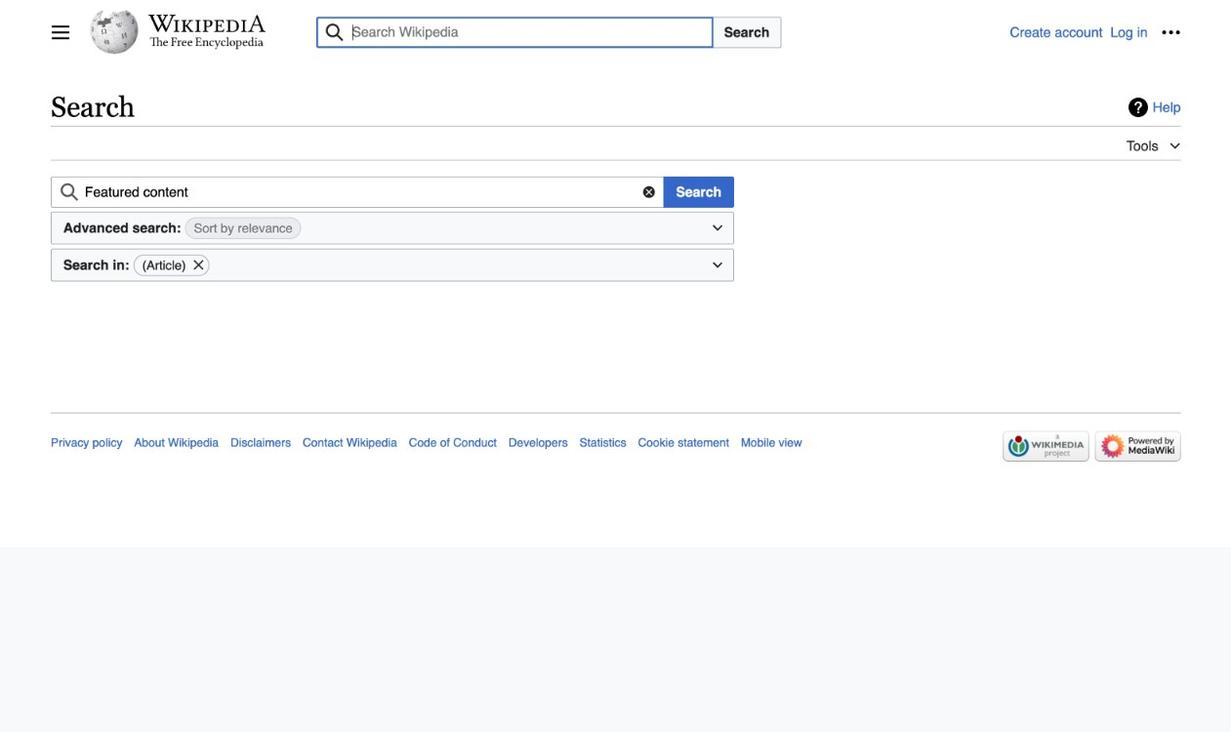 Task type: vqa. For each thing, say whether or not it's contained in the screenshot.
"Wikimedia Foundation" IMAGE at bottom
yes



Task type: locate. For each thing, give the bounding box(es) containing it.
None search field
[[51, 176, 665, 208]]

footer
[[51, 413, 1182, 468]]

None search field
[[293, 17, 1011, 48]]

log in and more options image
[[1162, 22, 1182, 42]]

Search Wikipedia search field
[[316, 17, 714, 48]]

main content
[[43, 88, 1190, 320]]



Task type: describe. For each thing, give the bounding box(es) containing it.
remove image
[[192, 256, 206, 275]]

the free encyclopedia image
[[150, 37, 264, 50]]

wikimedia foundation image
[[1004, 431, 1090, 462]]

wikipedia image
[[149, 15, 266, 32]]

personal tools navigation
[[1011, 17, 1188, 48]]

powered by mediawiki image
[[1096, 431, 1182, 462]]

menu image
[[51, 22, 70, 42]]



